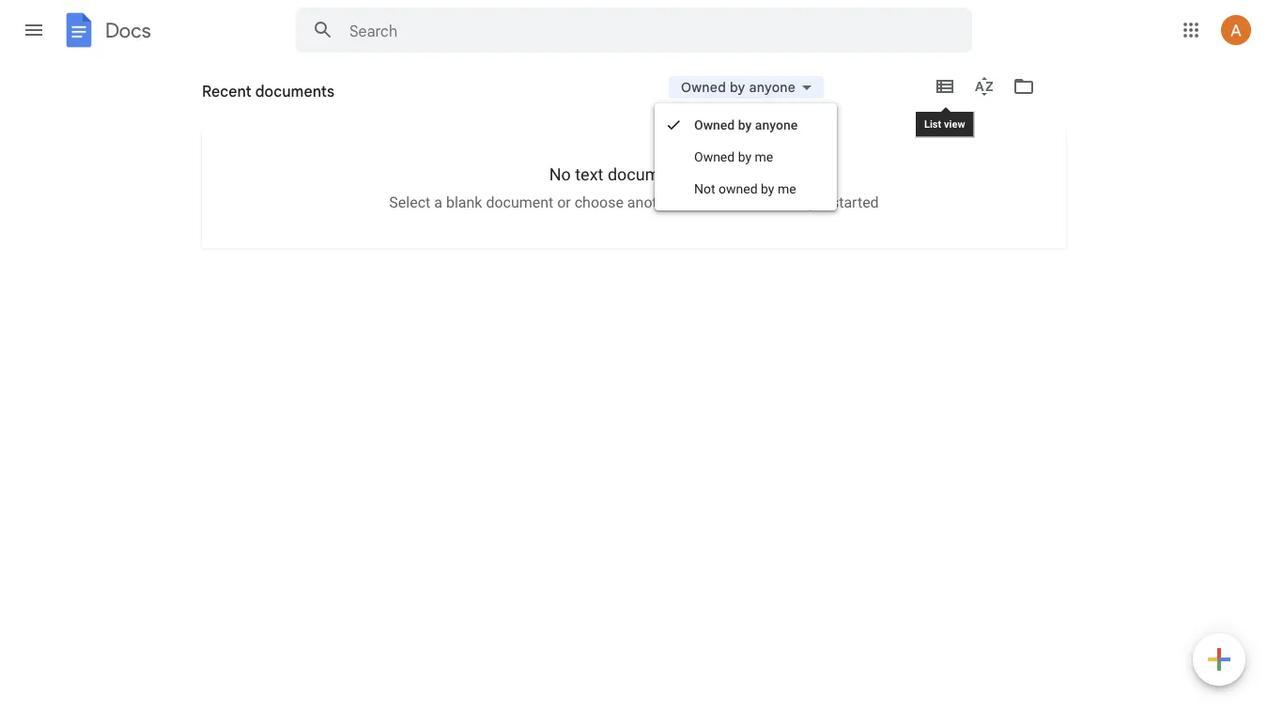Task type: vqa. For each thing, say whether or not it's contained in the screenshot.
s
no



Task type: describe. For each thing, give the bounding box(es) containing it.
2 recent documents from the top
[[202, 89, 318, 106]]

choose
[[575, 194, 624, 211]]

documents inside 'heading'
[[255, 82, 335, 101]]

get
[[806, 194, 828, 211]]

a
[[434, 194, 442, 211]]

yet
[[697, 164, 719, 184]]

documents inside the no text documents yet select a blank document or choose another template above to get started
[[608, 164, 692, 184]]

Search bar text field
[[349, 22, 925, 40]]

started
[[831, 194, 879, 211]]

1 recent documents from the top
[[202, 82, 335, 101]]

menu containing owned by anyone
[[655, 103, 837, 210]]

owned inside popup button
[[681, 79, 726, 95]]

owned by anyone inside menu
[[694, 117, 798, 132]]

owned by anyone inside owned by anyone popup button
[[681, 79, 796, 95]]

owned by anyone button
[[669, 0, 826, 223]]

not
[[694, 181, 715, 196]]

owned
[[719, 181, 758, 196]]

anyone inside popup button
[[749, 79, 796, 95]]

recent documents heading
[[202, 60, 335, 120]]

docs
[[105, 18, 151, 43]]

by inside popup button
[[730, 79, 745, 95]]

no
[[549, 164, 571, 184]]

sort options image
[[973, 101, 977, 118]]



Task type: locate. For each thing, give the bounding box(es) containing it.
by
[[730, 79, 745, 95], [738, 117, 752, 132], [738, 149, 752, 164], [761, 181, 774, 196]]

menu
[[655, 103, 837, 210]]

2 recent from the top
[[202, 89, 245, 106]]

search image
[[304, 11, 342, 49]]

not owned by me
[[694, 181, 796, 196]]

1 recent from the top
[[202, 82, 251, 101]]

0 vertical spatial owned by anyone
[[681, 79, 796, 95]]

recent
[[202, 82, 251, 101], [202, 89, 245, 106]]

above
[[745, 194, 786, 211]]

owned by anyone
[[681, 79, 796, 95], [694, 117, 798, 132]]

me up not owned by me
[[755, 149, 773, 164]]

recent inside 'heading'
[[202, 82, 251, 101]]

template
[[682, 194, 742, 211]]

or
[[557, 194, 571, 211]]

recent documents
[[202, 82, 335, 101], [202, 89, 318, 106]]

0 vertical spatial me
[[755, 149, 773, 164]]

to
[[789, 194, 803, 211]]

select
[[389, 194, 431, 211]]

1 vertical spatial owned by anyone
[[694, 117, 798, 132]]

documents
[[255, 82, 335, 101], [249, 89, 318, 106], [608, 164, 692, 184]]

another
[[627, 194, 679, 211]]

owned
[[681, 79, 726, 95], [694, 117, 735, 132], [694, 149, 735, 164]]

create new document image
[[1193, 633, 1246, 690]]

2 vertical spatial owned
[[694, 149, 735, 164]]

0 horizontal spatial me
[[755, 149, 773, 164]]

docs link
[[60, 11, 151, 53]]

main menu image
[[23, 19, 45, 41]]

no text documents yet select a blank document or choose another template above to get started
[[389, 164, 879, 211]]

no text documents yet region
[[202, 164, 1066, 211]]

0 vertical spatial anyone
[[749, 79, 796, 95]]

0 vertical spatial owned
[[681, 79, 726, 95]]

None search field
[[296, 8, 972, 53]]

anyone inside menu
[[755, 117, 798, 132]]

1 vertical spatial anyone
[[755, 117, 798, 132]]

text
[[575, 164, 604, 184]]

blank
[[446, 194, 482, 211]]

me left get
[[778, 181, 796, 196]]

me
[[755, 149, 773, 164], [778, 181, 796, 196]]

document
[[486, 194, 554, 211]]

1 vertical spatial owned
[[694, 117, 735, 132]]

1 horizontal spatial me
[[778, 181, 796, 196]]

anyone
[[749, 79, 796, 95], [755, 117, 798, 132]]

owned by me
[[694, 149, 773, 164]]

1 vertical spatial me
[[778, 181, 796, 196]]



